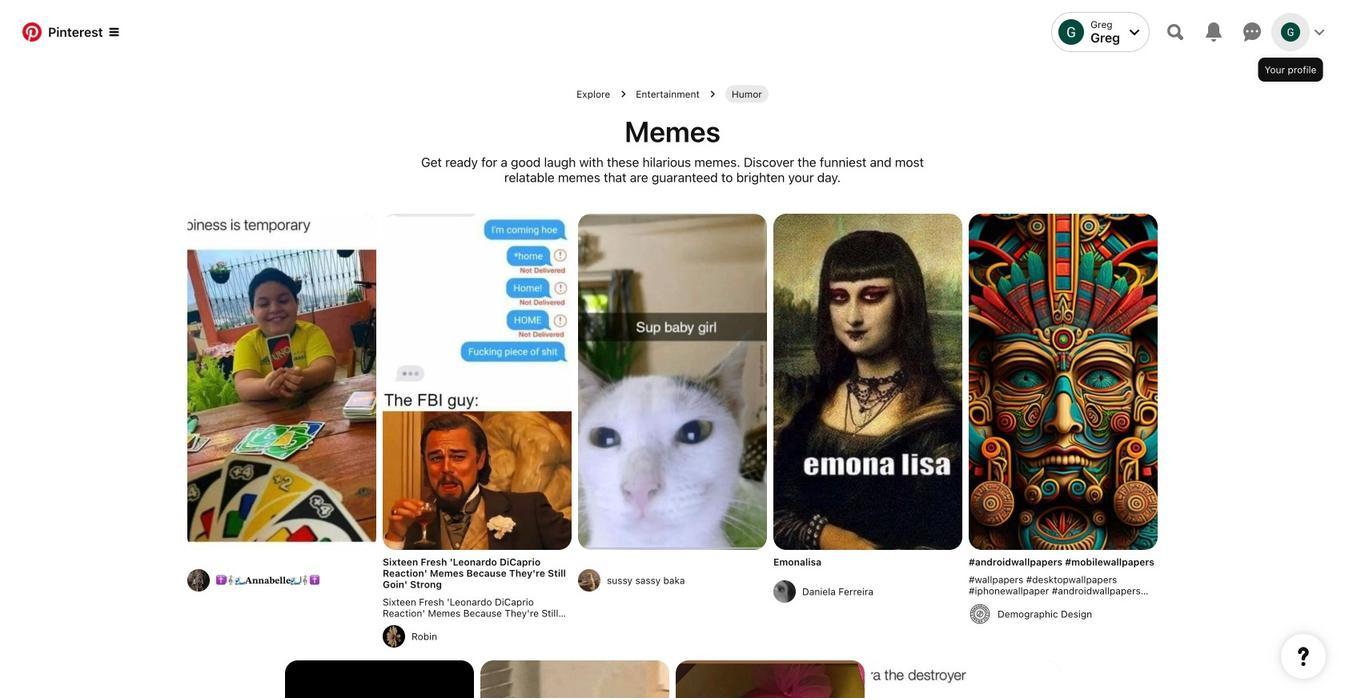 Task type: describe. For each thing, give the bounding box(es) containing it.
1 breadcrumb arrow image from the left
[[620, 91, 626, 97]]

28 funny memes all millennials can relate to image
[[285, 661, 474, 698]]

dynamic badge dropdown menu button image
[[109, 27, 119, 37]]

pinterest image
[[22, 22, 42, 42]]

31 funny memes & pictures to smile up your day 26 image
[[871, 661, 1060, 698]]

#wallpapers #desktopwallpapers #iphonewallpaper #androidwallpapers #mobilewallpapers #wallpaperart #wallpaperdesign #aestheticwallpaper #naturewallpaper #phonewallpaper #wallpapertumblr #backgroundwallpaper #computerswallpapers #hdwallpapers #wallpaperideas #wallpaperinspo #wallpaperphotography #minimalistwallpaper #roomwallpaper #wallpaperdecor #desktopwallpaper #wallpaperbackground #wallpaperbible #wallpaperforphone #wallpaperlove #wallpaperofphone #wallpaperpinterest #wallpaperroom #wallpaper image
[[969, 214, 1158, 550]]



Task type: vqa. For each thing, say whether or not it's contained in the screenshot.
Search text box
no



Task type: locate. For each thing, give the bounding box(es) containing it.
2 breadcrumb arrow image from the left
[[709, 91, 716, 97]]

1 horizontal spatial greg image
[[1281, 22, 1301, 42]]

breadcrumb arrow image
[[620, 91, 626, 97], [709, 91, 716, 97]]

0 horizontal spatial breadcrumb arrow image
[[620, 91, 626, 97]]

1 horizontal spatial breadcrumb arrow image
[[709, 91, 716, 97]]

account switcher arrow icon image
[[1130, 27, 1140, 37]]

greg image
[[1059, 19, 1084, 45], [1281, 22, 1301, 42]]

0 horizontal spatial greg image
[[1059, 19, 1084, 45]]

primary navigation header navigation
[[10, 3, 1336, 61]]

avatar image
[[187, 569, 210, 592], [578, 569, 601, 592], [774, 581, 796, 603], [969, 603, 991, 625], [383, 625, 405, 648]]



